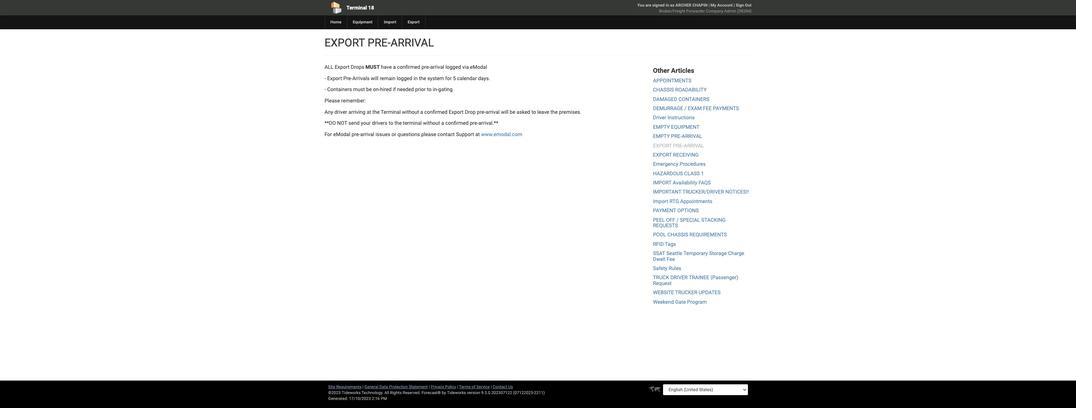 Task type: vqa. For each thing, say whether or not it's contained in the screenshot.
*
no



Task type: locate. For each thing, give the bounding box(es) containing it.
2211)
[[534, 391, 545, 396]]

1 vertical spatial -
[[325, 87, 326, 93]]

0 vertical spatial logged
[[446, 64, 461, 70]]

a up the 'terminal' in the top left of the page
[[420, 109, 423, 115]]

export up pre-
[[335, 64, 350, 70]]

0 horizontal spatial arrival
[[360, 132, 374, 137]]

export down the terminal 18 link
[[408, 20, 420, 25]]

0 horizontal spatial /
[[677, 217, 679, 223]]

any driver arriving at the terminal without a confirmed export drop pre-arrival will be asked to leave the premises.
[[325, 109, 582, 115]]

truck
[[653, 275, 669, 281]]

1 vertical spatial import
[[653, 199, 669, 205]]

sign out link
[[736, 3, 752, 8]]

issues
[[376, 132, 390, 137]]

-
[[325, 75, 326, 81], [325, 87, 326, 93]]

general
[[365, 385, 379, 390]]

website trucker updates link
[[653, 290, 721, 296]]

0 vertical spatial terminal
[[347, 5, 367, 11]]

arrival up receiving
[[684, 143, 704, 149]]

9.5.0.202307122
[[481, 391, 512, 396]]

home link
[[325, 15, 347, 29]]

terminal
[[347, 5, 367, 11], [381, 109, 401, 115]]

confirmed down any driver arriving at the terminal without a confirmed export drop pre-arrival will be asked to leave the premises.
[[446, 120, 469, 126]]

chassis up tags
[[668, 232, 689, 238]]

0 horizontal spatial will
[[371, 75, 379, 81]]

0 horizontal spatial to
[[389, 120, 393, 126]]

1 empty from the top
[[653, 124, 670, 130]]

(07122023-
[[513, 391, 534, 396]]

by
[[442, 391, 446, 396]]

equipment
[[671, 124, 700, 130]]

2 empty from the top
[[653, 134, 670, 139]]

you are signed in as archer chapin | my account | sign out broker/freight forwarder company admin (58204)
[[638, 3, 752, 14]]

- for - export pre-arrivals will remain logged in the system for 5 calendar days.
[[325, 75, 326, 81]]

1 horizontal spatial /
[[685, 106, 687, 111]]

in inside 'you are signed in as archer chapin | my account | sign out broker/freight forwarder company admin (58204)'
[[666, 3, 669, 8]]

2 - from the top
[[325, 87, 326, 93]]

export
[[408, 20, 420, 25], [335, 64, 350, 70], [327, 75, 342, 81], [449, 109, 464, 115]]

procedures
[[680, 161, 706, 167]]

to left leave
[[532, 109, 536, 115]]

1 horizontal spatial at
[[476, 132, 480, 137]]

charge
[[728, 251, 745, 257]]

0 vertical spatial empty
[[653, 124, 670, 130]]

| left general
[[363, 385, 364, 390]]

emergency
[[653, 161, 679, 167]]

drop
[[465, 109, 476, 115]]

5
[[453, 75, 456, 81]]

0 horizontal spatial emodal
[[333, 132, 350, 137]]

0 vertical spatial chassis
[[653, 87, 674, 93]]

export up emergency
[[653, 152, 672, 158]]

the up or
[[395, 120, 402, 126]]

- down all
[[325, 75, 326, 81]]

2 horizontal spatial a
[[442, 120, 444, 126]]

containers
[[679, 96, 710, 102]]

site requirements | general data protection statement | privacy policy | terms of service | contact us ©2023 tideworks technology. all rights reserved. forecast® by tideworks version 9.5.0.202307122 (07122023-2211) generated: 17/10/2023 2:16 pm
[[328, 385, 545, 402]]

your
[[361, 120, 371, 126]]

1 vertical spatial arrival
[[682, 134, 702, 139]]

will down must
[[371, 75, 379, 81]]

trucker/driver
[[683, 189, 724, 195]]

containers
[[327, 87, 352, 93]]

terminal up drivers
[[381, 109, 401, 115]]

1 vertical spatial a
[[420, 109, 423, 115]]

emergency procedures link
[[653, 161, 706, 167]]

export pre-arrival
[[325, 36, 434, 49]]

have
[[381, 64, 392, 70]]

confirmed up - export pre-arrivals will remain logged in the system for 5 calendar days.
[[397, 64, 420, 70]]

admin
[[725, 9, 736, 14]]

off
[[666, 217, 676, 223]]

to right drivers
[[389, 120, 393, 126]]

at right support at the left top of the page
[[476, 132, 480, 137]]

2 vertical spatial export
[[653, 152, 672, 158]]

1 vertical spatial empty
[[653, 134, 670, 139]]

emodal
[[470, 64, 487, 70], [333, 132, 350, 137]]

1 horizontal spatial without
[[423, 120, 440, 126]]

pre- down empty pre-arrival link
[[673, 143, 684, 149]]

of
[[472, 385, 476, 390]]

1 vertical spatial arrival
[[486, 109, 500, 115]]

logged up needed
[[397, 75, 412, 81]]

drivers
[[372, 120, 388, 126]]

www.emodal.com
[[481, 132, 522, 137]]

1 vertical spatial logged
[[397, 75, 412, 81]]

0 vertical spatial to
[[427, 87, 432, 93]]

0 vertical spatial -
[[325, 75, 326, 81]]

or
[[392, 132, 396, 137]]

arrivals
[[353, 75, 370, 81]]

weekend
[[653, 299, 674, 305]]

1 horizontal spatial a
[[420, 109, 423, 115]]

be
[[366, 87, 372, 93], [510, 109, 516, 115]]

0 horizontal spatial logged
[[397, 75, 412, 81]]

1 - from the top
[[325, 75, 326, 81]]

empty down empty equipment 'link'
[[653, 134, 670, 139]]

0 vertical spatial confirmed
[[397, 64, 420, 70]]

sign
[[736, 3, 744, 8]]

ssat
[[653, 251, 665, 257]]

my account link
[[711, 3, 733, 8]]

2 vertical spatial arrival
[[684, 143, 704, 149]]

pre- down import link
[[368, 36, 391, 49]]

| up tideworks
[[457, 385, 458, 390]]

0 horizontal spatial without
[[402, 109, 419, 115]]

seattle
[[667, 251, 683, 257]]

import up the payment
[[653, 199, 669, 205]]

1 vertical spatial will
[[501, 109, 509, 115]]

import inside other articles appointments chassis roadability damaged containers demurrage / exam fee payments driver instructions empty equipment empty pre-arrival export pre-arrival export receiving emergency procedures hazardous class 1 import availability faqs important trucker/driver notices!! import rtg appointments payment options peel off / special stacking requests pool chassis requirements rfid tags ssat seattle temporary storage charge dwell fee safety rules truck driver trainee (passenger) request website trucker updates weekend gate program
[[653, 199, 669, 205]]

export up containers
[[327, 75, 342, 81]]

terminal 18 link
[[325, 0, 496, 15]]

| left "sign"
[[734, 3, 735, 8]]

confirmed
[[397, 64, 420, 70], [425, 109, 448, 115], [446, 120, 469, 126]]

fee
[[667, 257, 675, 262]]

are
[[646, 3, 652, 8]]

in
[[666, 3, 669, 8], [414, 75, 418, 81]]

2 vertical spatial to
[[389, 120, 393, 126]]

empty down the driver on the top
[[653, 124, 670, 130]]

2 horizontal spatial to
[[532, 109, 536, 115]]

tags
[[665, 242, 676, 247]]

0 horizontal spatial at
[[367, 109, 371, 115]]

pre- up system
[[422, 64, 430, 70]]

request
[[653, 281, 672, 287]]

0 horizontal spatial import
[[384, 20, 396, 25]]

premises.
[[559, 109, 582, 115]]

export down the home link at left top
[[325, 36, 365, 49]]

drops
[[351, 64, 364, 70]]

1 horizontal spatial be
[[510, 109, 516, 115]]

please remember:
[[325, 98, 366, 104]]

1 horizontal spatial will
[[501, 109, 509, 115]]

program
[[687, 299, 707, 305]]

arrival up arrival.**
[[486, 109, 500, 115]]

arrival down your
[[360, 132, 374, 137]]

contact
[[438, 132, 455, 137]]

1 vertical spatial in
[[414, 75, 418, 81]]

chassis up damaged
[[653, 87, 674, 93]]

a right have
[[393, 64, 396, 70]]

terms of service link
[[459, 385, 490, 390]]

any
[[325, 109, 333, 115]]

confirmed down in-
[[425, 109, 448, 115]]

pre- down empty equipment 'link'
[[671, 134, 682, 139]]

forecast®
[[422, 391, 441, 396]]

a up contact
[[442, 120, 444, 126]]

0 horizontal spatial be
[[366, 87, 372, 93]]

generated:
[[328, 397, 348, 402]]

arrival up system
[[430, 64, 444, 70]]

1 horizontal spatial emodal
[[470, 64, 487, 70]]

export
[[325, 36, 365, 49], [653, 143, 672, 149], [653, 152, 672, 158]]

0 vertical spatial without
[[402, 109, 419, 115]]

import
[[384, 20, 396, 25], [653, 199, 669, 205]]

in left as
[[666, 3, 669, 8]]

1 vertical spatial export
[[653, 143, 672, 149]]

1 horizontal spatial arrival
[[430, 64, 444, 70]]

requirements
[[690, 232, 727, 238]]

arrival down export link
[[391, 36, 434, 49]]

at up your
[[367, 109, 371, 115]]

1 vertical spatial to
[[532, 109, 536, 115]]

pre- down drop
[[470, 120, 479, 126]]

to left in-
[[427, 87, 432, 93]]

availability
[[673, 180, 698, 186]]

1 vertical spatial be
[[510, 109, 516, 115]]

system
[[428, 75, 444, 81]]

be left asked
[[510, 109, 516, 115]]

will left asked
[[501, 109, 509, 115]]

without up **do not send your drivers to the terminal without a confirmed pre-arrival.**
[[402, 109, 419, 115]]

empty
[[653, 124, 670, 130], [653, 134, 670, 139]]

1 horizontal spatial terminal
[[381, 109, 401, 115]]

0 vertical spatial arrival
[[430, 64, 444, 70]]

logged up 5 at top
[[446, 64, 461, 70]]

0 horizontal spatial a
[[393, 64, 396, 70]]

safety
[[653, 266, 668, 272]]

export up export receiving link
[[653, 143, 672, 149]]

prior
[[415, 87, 426, 93]]

/ left exam
[[685, 106, 687, 111]]

appointments
[[653, 78, 692, 84]]

equipment link
[[347, 15, 378, 29]]

- for - containers must be on-hired if needed prior to in-gating
[[325, 87, 326, 93]]

updates
[[699, 290, 721, 296]]

without
[[402, 109, 419, 115], [423, 120, 440, 126]]

0 vertical spatial be
[[366, 87, 372, 93]]

arrival down equipment
[[682, 134, 702, 139]]

1 horizontal spatial logged
[[446, 64, 461, 70]]

emodal down the not
[[333, 132, 350, 137]]

in up prior
[[414, 75, 418, 81]]

protection
[[389, 385, 408, 390]]

export receiving link
[[653, 152, 699, 158]]

1 horizontal spatial in
[[666, 3, 669, 8]]

please
[[421, 132, 436, 137]]

without up please
[[423, 120, 440, 126]]

1 vertical spatial confirmed
[[425, 109, 448, 115]]

special
[[680, 217, 700, 223]]

0 horizontal spatial in
[[414, 75, 418, 81]]

logged
[[446, 64, 461, 70], [397, 75, 412, 81]]

1 vertical spatial emodal
[[333, 132, 350, 137]]

1 vertical spatial at
[[476, 132, 480, 137]]

**do not send your drivers to the terminal without a confirmed pre-arrival.**
[[325, 120, 498, 126]]

peel off / special stacking requests link
[[653, 217, 726, 229]]

be left on-
[[366, 87, 372, 93]]

stacking
[[702, 217, 726, 223]]

1 vertical spatial without
[[423, 120, 440, 126]]

terminal left 18
[[347, 5, 367, 11]]

as
[[670, 3, 675, 8]]

0 vertical spatial in
[[666, 3, 669, 8]]

other
[[653, 67, 670, 74]]

emodal up days.
[[470, 64, 487, 70]]

- up please
[[325, 87, 326, 93]]

signed
[[653, 3, 665, 8]]

0 vertical spatial at
[[367, 109, 371, 115]]

arrival
[[391, 36, 434, 49], [682, 134, 702, 139], [684, 143, 704, 149]]

/ right off
[[677, 217, 679, 223]]

class
[[685, 171, 700, 177]]

1 horizontal spatial import
[[653, 199, 669, 205]]

2 horizontal spatial arrival
[[486, 109, 500, 115]]

other articles appointments chassis roadability damaged containers demurrage / exam fee payments driver instructions empty equipment empty pre-arrival export pre-arrival export receiving emergency procedures hazardous class 1 import availability faqs important trucker/driver notices!! import rtg appointments payment options peel off / special stacking requests pool chassis requirements rfid tags ssat seattle temporary storage charge dwell fee safety rules truck driver trainee (passenger) request website trucker updates weekend gate program
[[653, 67, 749, 305]]

import up "export pre-arrival"
[[384, 20, 396, 25]]

| up forecast®
[[429, 385, 430, 390]]

trainee
[[689, 275, 710, 281]]



Task type: describe. For each thing, give the bounding box(es) containing it.
requests
[[653, 223, 678, 229]]

days.
[[478, 75, 490, 81]]

- containers must be on-hired if needed prior to in-gating
[[325, 87, 453, 93]]

damaged containers link
[[653, 96, 710, 102]]

must
[[366, 64, 380, 70]]

payment
[[653, 208, 676, 214]]

pre-
[[343, 75, 353, 81]]

1 vertical spatial chassis
[[668, 232, 689, 238]]

2:16
[[372, 397, 380, 402]]

rtg
[[670, 199, 679, 205]]

1 vertical spatial pre-
[[671, 134, 682, 139]]

1
[[701, 171, 704, 177]]

notices!!
[[726, 189, 749, 195]]

damaged
[[653, 96, 678, 102]]

1 horizontal spatial to
[[427, 87, 432, 93]]

hazardous
[[653, 171, 683, 177]]

instructions
[[668, 115, 695, 121]]

you
[[638, 3, 645, 8]]

(58204)
[[737, 9, 752, 14]]

0 vertical spatial emodal
[[470, 64, 487, 70]]

must
[[353, 87, 365, 93]]

ssat seattle temporary storage charge dwell fee link
[[653, 251, 745, 262]]

| up 9.5.0.202307122 at the left of the page
[[491, 385, 492, 390]]

0 vertical spatial will
[[371, 75, 379, 81]]

technology.
[[362, 391, 384, 396]]

site requirements link
[[328, 385, 362, 390]]

contact
[[493, 385, 507, 390]]

questions
[[398, 132, 420, 137]]

account
[[718, 3, 733, 8]]

trucker
[[676, 290, 698, 296]]

important trucker/driver notices!! link
[[653, 189, 749, 195]]

for
[[325, 132, 332, 137]]

fee
[[703, 106, 712, 111]]

0 vertical spatial a
[[393, 64, 396, 70]]

terminal 18
[[347, 5, 374, 11]]

1 vertical spatial terminal
[[381, 109, 401, 115]]

rfid
[[653, 242, 664, 247]]

import link
[[378, 15, 402, 29]]

2 vertical spatial pre-
[[673, 143, 684, 149]]

statement
[[409, 385, 428, 390]]

via
[[462, 64, 469, 70]]

demurrage / exam fee payments link
[[653, 106, 739, 111]]

0 vertical spatial import
[[384, 20, 396, 25]]

pre- down send
[[352, 132, 360, 137]]

- export pre-arrivals will remain logged in the system for 5 calendar days.
[[325, 75, 490, 81]]

the up prior
[[419, 75, 426, 81]]

chassis roadability link
[[653, 87, 707, 93]]

0 vertical spatial pre-
[[368, 36, 391, 49]]

1 vertical spatial /
[[677, 217, 679, 223]]

support
[[456, 132, 474, 137]]

driver
[[653, 115, 667, 121]]

import
[[653, 180, 672, 186]]

0 vertical spatial /
[[685, 106, 687, 111]]

all export drops must have a confirmed pre-arrival logged via emodal
[[325, 64, 487, 70]]

website
[[653, 290, 674, 296]]

arrival.**
[[479, 120, 498, 126]]

2 vertical spatial confirmed
[[446, 120, 469, 126]]

0 vertical spatial arrival
[[391, 36, 434, 49]]

if
[[393, 87, 396, 93]]

for
[[445, 75, 452, 81]]

home
[[331, 20, 342, 25]]

broker/freight
[[659, 9, 686, 14]]

2 vertical spatial a
[[442, 120, 444, 126]]

17/10/2023
[[349, 397, 371, 402]]

storage
[[709, 251, 727, 257]]

safety rules link
[[653, 266, 682, 272]]

policy
[[445, 385, 456, 390]]

export link
[[402, 15, 425, 29]]

empty pre-arrival link
[[653, 134, 702, 139]]

export inside export link
[[408, 20, 420, 25]]

pre- right drop
[[477, 109, 486, 115]]

0 horizontal spatial terminal
[[347, 5, 367, 11]]

faqs
[[699, 180, 711, 186]]

peel
[[653, 217, 665, 223]]

empty equipment link
[[653, 124, 700, 130]]

payment options link
[[653, 208, 699, 214]]

rfid tags link
[[653, 242, 676, 247]]

pool chassis requirements link
[[653, 232, 727, 238]]

0 vertical spatial export
[[325, 36, 365, 49]]

the up drivers
[[373, 109, 380, 115]]

import rtg appointments link
[[653, 199, 713, 205]]

us
[[508, 385, 513, 390]]

demurrage
[[653, 106, 683, 111]]

receiving
[[673, 152, 699, 158]]

privacy
[[431, 385, 444, 390]]

privacy policy link
[[431, 385, 456, 390]]

not
[[337, 120, 347, 126]]

2 vertical spatial arrival
[[360, 132, 374, 137]]

appointments
[[681, 199, 713, 205]]

needed
[[397, 87, 414, 93]]

(passenger)
[[711, 275, 739, 281]]

my
[[711, 3, 717, 8]]

| left my
[[709, 3, 710, 8]]

import availability faqs link
[[653, 180, 711, 186]]

gating
[[438, 87, 453, 93]]

data
[[380, 385, 388, 390]]

site
[[328, 385, 335, 390]]

version
[[467, 391, 480, 396]]

export left drop
[[449, 109, 464, 115]]

asked
[[517, 109, 530, 115]]

the right leave
[[551, 109, 558, 115]]



